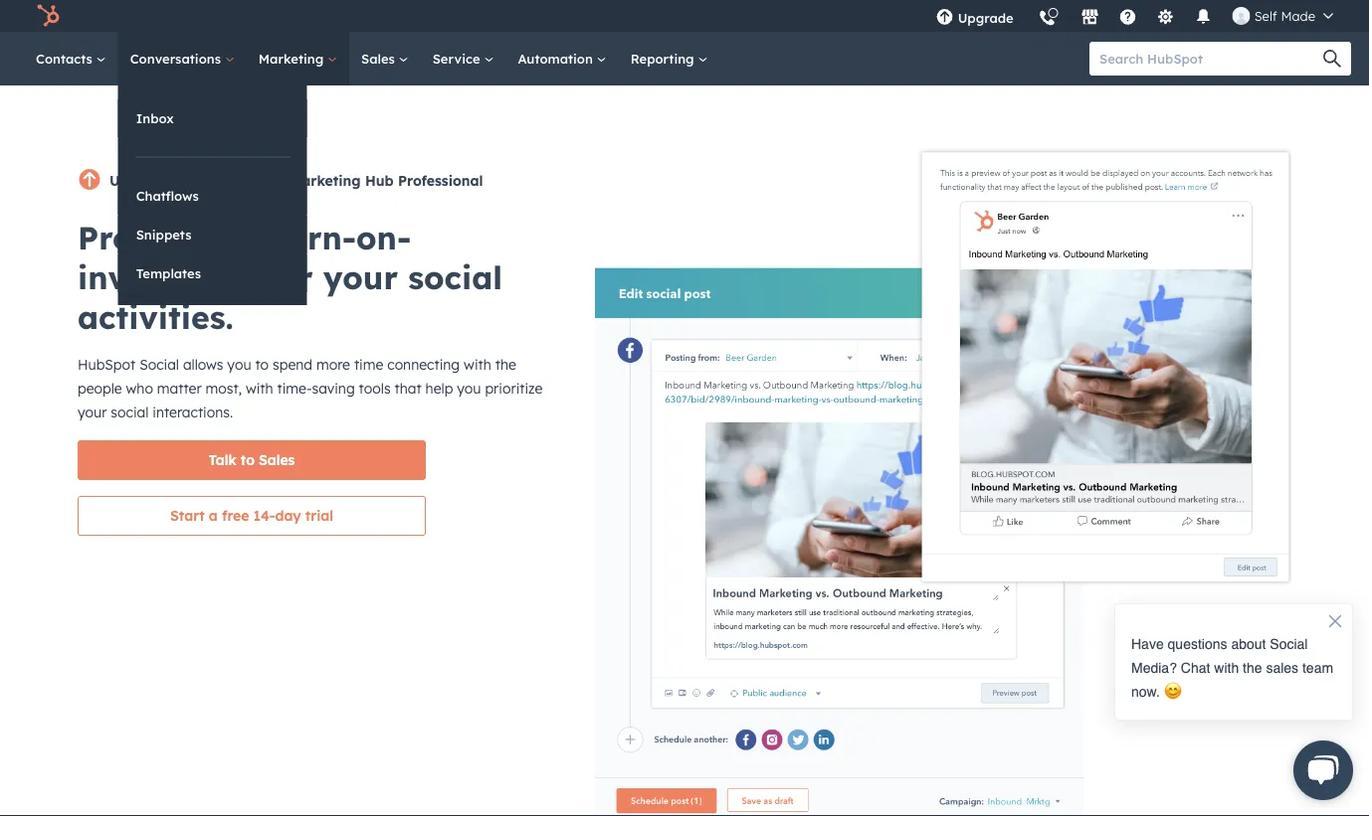 Task type: describe. For each thing, give the bounding box(es) containing it.
marketplaces button
[[1069, 0, 1111, 32]]

1 horizontal spatial sales
[[361, 50, 399, 67]]

self made button
[[1221, 0, 1345, 32]]

upgrade
[[958, 9, 1014, 26]]

2 vertical spatial with
[[246, 380, 273, 398]]

automation link
[[506, 32, 619, 86]]

1 vertical spatial you
[[457, 380, 481, 398]]

to inside button
[[241, 452, 255, 469]]

start a free 14-day trial
[[170, 507, 333, 525]]

snippets link
[[118, 216, 307, 254]]

14-
[[253, 507, 275, 525]]

calling icon image
[[1038, 10, 1056, 28]]

people
[[78, 380, 122, 398]]

return-
[[242, 218, 356, 258]]

Search HubSpot search field
[[1090, 42, 1333, 76]]

1 vertical spatial with
[[464, 356, 491, 374]]

self made
[[1254, 7, 1315, 24]]

connecting
[[387, 356, 460, 374]]

service
[[432, 50, 484, 67]]

contacts
[[36, 50, 96, 67]]

your inside hubspot social allows you to spend more time connecting with the people who matter most, with time-saving tools that help you prioritize your social interactions.
[[78, 404, 107, 421]]

hubspot image
[[36, 4, 60, 28]]

interactions.
[[153, 404, 233, 421]]

for
[[266, 258, 313, 298]]

service link
[[421, 32, 506, 86]]

allows
[[183, 356, 223, 374]]

conversations
[[130, 50, 225, 67]]

tools
[[359, 380, 391, 398]]

conversations menu
[[118, 86, 307, 305]]

time-
[[277, 380, 312, 398]]

help button
[[1111, 0, 1145, 32]]

hub
[[365, 172, 394, 190]]

to inside hubspot social allows you to spend more time connecting with the people who matter most, with time-saving tools that help you prioritize your social interactions.
[[255, 356, 269, 374]]

settings link
[[1145, 0, 1187, 32]]

social inside hubspot social allows you to spend more time connecting with the people who matter most, with time-saving tools that help you prioritize your social interactions.
[[111, 404, 149, 421]]

hubspot social allows you to spend more time connecting with the people who matter most, with time-saving tools that help you prioritize your social interactions.
[[78, 356, 543, 421]]

start a free 14-day trial button
[[78, 497, 426, 536]]

talk to sales
[[209, 452, 295, 469]]

professional
[[398, 172, 483, 190]]

talk
[[209, 452, 236, 469]]

upgrade image
[[936, 9, 954, 27]]

made
[[1281, 7, 1315, 24]]

media
[[208, 172, 251, 190]]

prove the return-on- investment for your social activities.
[[78, 218, 502, 337]]

templates link
[[118, 255, 307, 293]]

reporting link
[[619, 32, 720, 86]]

trial
[[305, 507, 333, 525]]

marketing link
[[247, 32, 349, 86]]

activities.
[[78, 298, 234, 337]]

the inside hubspot social allows you to spend more time connecting with the people who matter most, with time-saving tools that help you prioritize your social interactions.
[[495, 356, 516, 374]]



Task type: vqa. For each thing, say whether or not it's contained in the screenshot.
the quotes)
no



Task type: locate. For each thing, give the bounding box(es) containing it.
snippets
[[136, 226, 192, 243]]

social inside the prove the return-on- investment for your social activities.
[[408, 258, 502, 298]]

0 horizontal spatial sales
[[259, 452, 295, 469]]

social down who
[[111, 404, 149, 421]]

automation
[[518, 50, 597, 67]]

ruby anderson image
[[1233, 7, 1250, 25]]

you right help
[[457, 380, 481, 398]]

social
[[162, 172, 204, 190], [139, 356, 179, 374]]

the down chatflows link
[[180, 218, 232, 258]]

marketing left sales link at the left of page
[[258, 50, 327, 67]]

chatflows link
[[118, 177, 307, 215]]

sales inside button
[[259, 452, 295, 469]]

0 horizontal spatial you
[[227, 356, 251, 374]]

more
[[316, 356, 350, 374]]

a
[[209, 507, 218, 525]]

1 vertical spatial your
[[78, 404, 107, 421]]

talk to sales button
[[78, 441, 426, 481]]

to
[[255, 356, 269, 374], [241, 452, 255, 469]]

templates
[[136, 265, 201, 282]]

that
[[395, 380, 422, 398]]

unlock social media with marketing hub professional
[[109, 172, 483, 190]]

0 vertical spatial to
[[255, 356, 269, 374]]

0 horizontal spatial the
[[180, 218, 232, 258]]

0 horizontal spatial your
[[78, 404, 107, 421]]

on-
[[356, 218, 411, 258]]

you up most,
[[227, 356, 251, 374]]

0 vertical spatial you
[[227, 356, 251, 374]]

1 vertical spatial the
[[495, 356, 516, 374]]

your down people
[[78, 404, 107, 421]]

help image
[[1119, 9, 1137, 27]]

saving
[[312, 380, 355, 398]]

time
[[354, 356, 383, 374]]

marketplaces image
[[1081, 9, 1099, 27]]

to left spend
[[255, 356, 269, 374]]

1 vertical spatial marketing
[[290, 172, 361, 190]]

investment
[[78, 258, 256, 298]]

free
[[222, 507, 249, 525]]

with left "time-" on the left of page
[[246, 380, 273, 398]]

1 horizontal spatial you
[[457, 380, 481, 398]]

0 vertical spatial sales
[[361, 50, 399, 67]]

1 vertical spatial social
[[139, 356, 179, 374]]

your inside the prove the return-on- investment for your social activities.
[[323, 258, 398, 298]]

notifications image
[[1195, 9, 1213, 27]]

social
[[408, 258, 502, 298], [111, 404, 149, 421]]

search image
[[1323, 50, 1341, 68]]

social up connecting
[[408, 258, 502, 298]]

sales
[[361, 50, 399, 67], [259, 452, 295, 469]]

1 vertical spatial to
[[241, 452, 255, 469]]

hubspot
[[78, 356, 136, 374]]

start
[[170, 507, 205, 525]]

contacts link
[[24, 32, 118, 86]]

prove
[[78, 218, 170, 258]]

hubspot link
[[24, 4, 75, 28]]

0 vertical spatial with
[[255, 172, 285, 190]]

1 horizontal spatial the
[[495, 356, 516, 374]]

the inside the prove the return-on- investment for your social activities.
[[180, 218, 232, 258]]

conversations link
[[118, 32, 247, 86]]

marketing
[[258, 50, 327, 67], [290, 172, 361, 190]]

social inside hubspot social allows you to spend more time connecting with the people who matter most, with time-saving tools that help you prioritize your social interactions.
[[139, 356, 179, 374]]

self
[[1254, 7, 1277, 24]]

social up who
[[139, 356, 179, 374]]

calling icon button
[[1031, 2, 1064, 31]]

1 horizontal spatial your
[[323, 258, 398, 298]]

social for media
[[162, 172, 204, 190]]

social for allows
[[139, 356, 179, 374]]

0 horizontal spatial to
[[241, 452, 255, 469]]

your right for
[[323, 258, 398, 298]]

with right media
[[255, 172, 285, 190]]

search button
[[1313, 42, 1351, 76]]

chat widget region
[[1094, 580, 1369, 817]]

sales right talk
[[259, 452, 295, 469]]

the
[[180, 218, 232, 258], [495, 356, 516, 374]]

you
[[227, 356, 251, 374], [457, 380, 481, 398]]

sales left service
[[361, 50, 399, 67]]

unlock
[[109, 172, 157, 190]]

social left media
[[162, 172, 204, 190]]

matter
[[157, 380, 202, 398]]

inbox link
[[118, 99, 307, 137]]

chatflows
[[136, 188, 199, 204]]

1 vertical spatial sales
[[259, 452, 295, 469]]

menu containing self made
[[924, 0, 1345, 39]]

notifications button
[[1187, 0, 1221, 32]]

with up the prioritize at left
[[464, 356, 491, 374]]

day
[[275, 507, 301, 525]]

marketing left hub
[[290, 172, 361, 190]]

0 vertical spatial your
[[323, 258, 398, 298]]

1 vertical spatial social
[[111, 404, 149, 421]]

who
[[126, 380, 153, 398]]

0 horizontal spatial social
[[111, 404, 149, 421]]

0 vertical spatial marketing
[[258, 50, 327, 67]]

the up the prioritize at left
[[495, 356, 516, 374]]

0 vertical spatial social
[[408, 258, 502, 298]]

reporting
[[631, 50, 698, 67]]

sales link
[[349, 32, 421, 86]]

spend
[[273, 356, 312, 374]]

1 horizontal spatial social
[[408, 258, 502, 298]]

inbox
[[136, 110, 174, 126]]

0 vertical spatial the
[[180, 218, 232, 258]]

1 horizontal spatial to
[[255, 356, 269, 374]]

prioritize
[[485, 380, 543, 398]]

to right talk
[[241, 452, 255, 469]]

your
[[323, 258, 398, 298], [78, 404, 107, 421]]

menu
[[924, 0, 1345, 39]]

settings image
[[1157, 9, 1175, 27]]

with
[[255, 172, 285, 190], [464, 356, 491, 374], [246, 380, 273, 398]]

help
[[425, 380, 453, 398]]

0 vertical spatial social
[[162, 172, 204, 190]]

most,
[[206, 380, 242, 398]]



